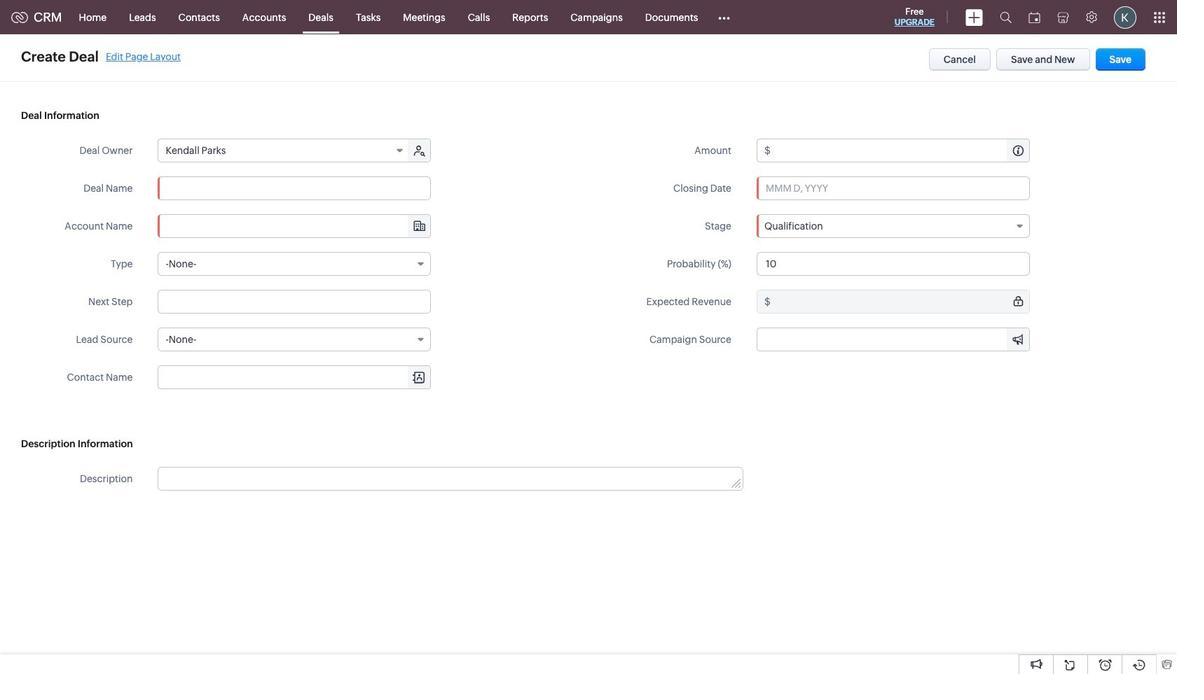 Task type: locate. For each thing, give the bounding box(es) containing it.
profile image
[[1114, 6, 1137, 28]]

None text field
[[773, 139, 1030, 162], [757, 252, 1030, 276], [158, 290, 431, 314], [159, 367, 431, 389], [773, 139, 1030, 162], [757, 252, 1030, 276], [158, 290, 431, 314], [159, 367, 431, 389]]

None field
[[159, 139, 410, 162], [757, 214, 1030, 238], [159, 215, 431, 238], [158, 252, 431, 276], [158, 328, 431, 352], [159, 367, 431, 389], [159, 139, 410, 162], [757, 214, 1030, 238], [159, 215, 431, 238], [158, 252, 431, 276], [158, 328, 431, 352], [159, 367, 431, 389]]

None text field
[[158, 177, 431, 200], [159, 215, 431, 238], [159, 468, 743, 491], [158, 177, 431, 200], [159, 215, 431, 238], [159, 468, 743, 491]]

search image
[[1000, 11, 1012, 23]]

MMM D, YYYY text field
[[757, 177, 1030, 200]]

profile element
[[1106, 0, 1145, 34]]

logo image
[[11, 12, 28, 23]]



Task type: vqa. For each thing, say whether or not it's contained in the screenshot.
the Unsubscribed Contacts
no



Task type: describe. For each thing, give the bounding box(es) containing it.
search element
[[992, 0, 1021, 34]]

create menu image
[[966, 9, 983, 26]]

Other Modules field
[[710, 6, 740, 28]]

calendar image
[[1029, 12, 1041, 23]]

create menu element
[[957, 0, 992, 34]]



